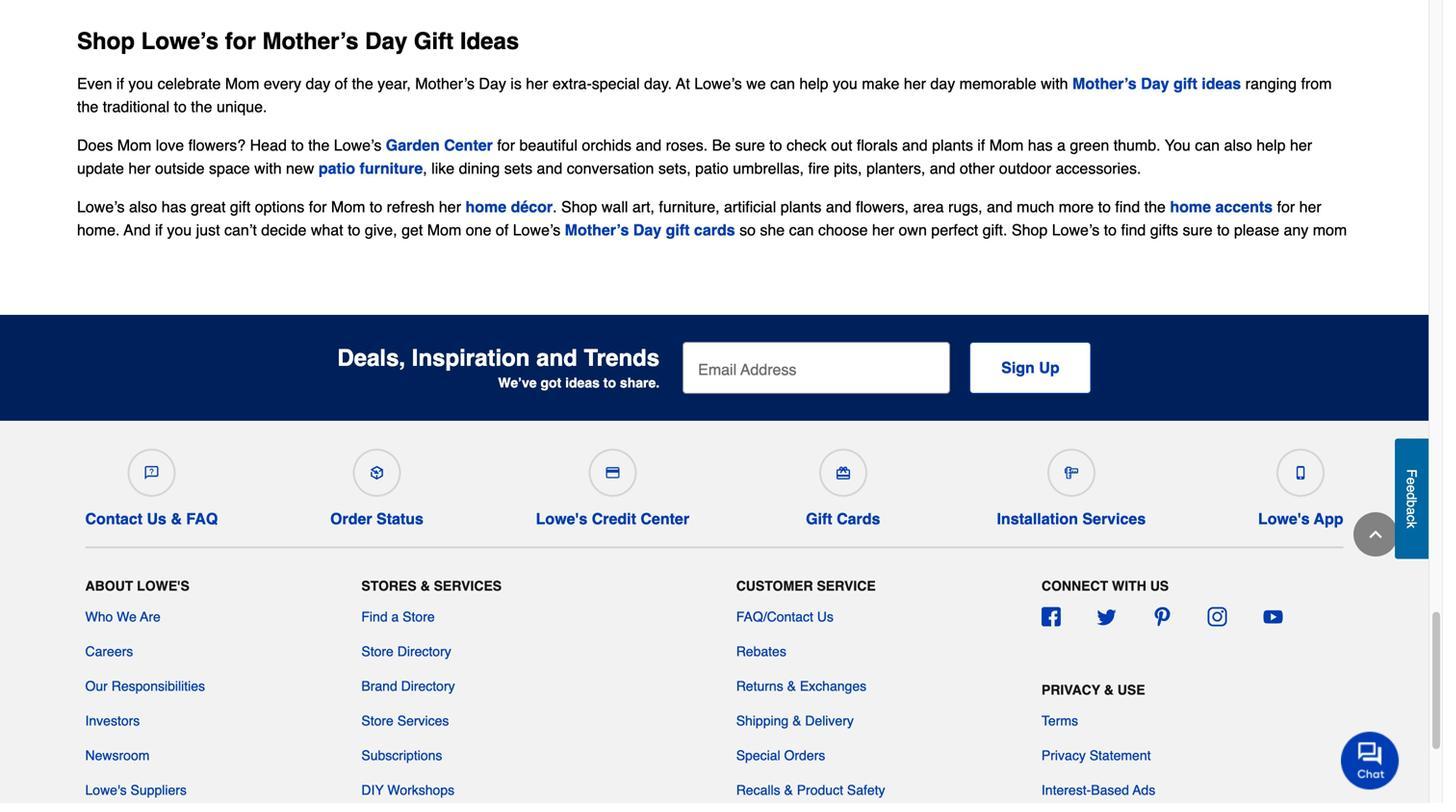 Task type: describe. For each thing, give the bounding box(es) containing it.
installation services link
[[997, 441, 1146, 528]]

please
[[1235, 221, 1280, 239]]

refresh
[[387, 198, 435, 216]]

lowe's credit center
[[536, 510, 690, 528]]

sign up form
[[683, 342, 1092, 394]]

and inside 'deals, inspiration and trends we've got ideas to share.'
[[537, 345, 578, 371]]

mother's up green
[[1073, 75, 1137, 92]]

other
[[960, 159, 995, 177]]

store for directory
[[362, 644, 394, 659]]

gift cards
[[806, 510, 881, 528]]

rugs,
[[949, 198, 983, 216]]

f e e d b a c k
[[1405, 469, 1420, 528]]

to left gifts
[[1104, 221, 1117, 239]]

diy workshops link
[[362, 781, 455, 800]]

newsroom link
[[85, 746, 150, 765]]

who
[[85, 609, 113, 625]]

and up planters,
[[902, 136, 928, 154]]

lowe's up home.
[[77, 198, 125, 216]]

art,
[[633, 198, 655, 216]]

lowe's for lowe's app
[[1259, 510, 1310, 528]]

any
[[1284, 221, 1309, 239]]

& for returns & exchanges
[[787, 678, 796, 694]]

chat invite button image
[[1342, 731, 1400, 790]]

we
[[747, 75, 766, 92]]

with
[[1112, 578, 1147, 594]]

does mom love flowers? head to the lowe's garden center
[[77, 136, 493, 154]]

ranging from the traditional to the unique.
[[77, 75, 1332, 116]]

day up 'thumb.'
[[1141, 75, 1170, 92]]

choose
[[819, 221, 868, 239]]

orchids
[[582, 136, 632, 154]]

contact us & faq link
[[85, 441, 218, 528]]

customer
[[736, 578, 813, 594]]

her right update at the left of page
[[128, 159, 151, 177]]

store directory
[[362, 644, 451, 659]]

more
[[1059, 198, 1094, 216]]

2 day from the left
[[931, 75, 956, 92]]

us
[[1151, 578, 1169, 594]]

lowe's up the celebrate
[[141, 28, 219, 54]]

stores
[[362, 578, 417, 594]]

conversation
[[567, 159, 654, 177]]

update
[[77, 159, 124, 177]]

mother's day gift ideas link
[[1073, 75, 1242, 92]]

cards
[[694, 221, 735, 239]]

also inside for beautiful orchids and roses. be sure to check out florals and plants if mom has a green thumb. you can also help her update her outside space with new
[[1225, 136, 1253, 154]]

if inside for beautiful orchids and roses. be sure to check out florals and plants if mom has a green thumb. you can also help her update her outside space with new
[[978, 136, 986, 154]]

orders
[[784, 748, 826, 763]]

chevron up image
[[1367, 525, 1386, 544]]

has inside for beautiful orchids and roses. be sure to check out florals and plants if mom has a green thumb. you can also help her update her outside space with new
[[1028, 136, 1053, 154]]

her inside for her home. and if you just can't decide what to give, get mom one of lowe's
[[1300, 198, 1322, 216]]

her right make
[[904, 75, 926, 92]]

for inside for her home. and if you just can't decide what to give, get mom one of lowe's
[[1278, 198, 1296, 216]]

special
[[736, 748, 781, 763]]

recalls & product safety link
[[736, 781, 886, 800]]

0 horizontal spatial if
[[116, 75, 124, 92]]

if inside for her home. and if you just can't decide what to give, get mom one of lowe's
[[155, 221, 163, 239]]

mom inside for her home. and if you just can't decide what to give, get mom one of lowe's
[[427, 221, 462, 239]]

0 vertical spatial center
[[444, 136, 493, 154]]

0 vertical spatial gift
[[1174, 75, 1198, 92]]

can for we
[[771, 75, 795, 92]]

her down from
[[1290, 136, 1313, 154]]

interest-based ads link
[[1042, 781, 1156, 800]]

the left year,
[[352, 75, 373, 92]]

day left is
[[479, 75, 506, 92]]

mother's right year,
[[415, 75, 475, 92]]

1 e from the top
[[1405, 477, 1420, 485]]

0 vertical spatial gift
[[414, 28, 454, 54]]

installation
[[997, 510, 1079, 528]]

lowe's also has great gift options for mom to refresh her home décor . shop wall art, furniture, artificial plants and flowers, area rugs, and much more to find the home accents
[[77, 198, 1273, 216]]

memorable
[[960, 75, 1037, 92]]

directory for store directory
[[397, 644, 451, 659]]

ideas inside 'deals, inspiration and trends we've got ideas to share.'
[[565, 375, 600, 391]]

get
[[402, 221, 423, 239]]

furniture,
[[659, 198, 720, 216]]

home accents link
[[1170, 198, 1273, 216]]

investors link
[[85, 711, 140, 730]]

1 vertical spatial find
[[1121, 221, 1146, 239]]

installation services
[[997, 510, 1146, 528]]

for up unique.
[[225, 28, 256, 54]]

lowe's up "patio furniture" link
[[334, 136, 382, 154]]

help inside for beautiful orchids and roses. be sure to check out florals and plants if mom has a green thumb. you can also help her update her outside space with new
[[1257, 136, 1286, 154]]

we
[[117, 609, 137, 625]]

terms
[[1042, 713, 1079, 729]]

special orders link
[[736, 746, 826, 765]]

0 horizontal spatial gift
[[230, 198, 251, 216]]

the up gifts
[[1145, 198, 1166, 216]]

to inside ranging from the traditional to the unique.
[[174, 98, 187, 116]]

interest-
[[1042, 782, 1091, 798]]

customer service
[[736, 578, 876, 594]]

for beautiful orchids and roses. be sure to check out florals and plants if mom has a green thumb. you can also help her update her outside space with new
[[77, 136, 1313, 177]]

options
[[255, 198, 305, 216]]

lowe's up "are" at the left bottom of page
[[137, 578, 190, 594]]

recalls & product safety
[[736, 782, 886, 798]]

to down home accents link
[[1217, 221, 1230, 239]]

use
[[1118, 682, 1146, 698]]

roses.
[[666, 136, 708, 154]]

credit card image
[[606, 466, 620, 480]]

the up the "new"
[[308, 136, 330, 154]]

wall
[[602, 198, 628, 216]]

special orders
[[736, 748, 826, 763]]

Email Address email field
[[683, 342, 951, 394]]

every
[[264, 75, 301, 92]]

mother's up every
[[262, 28, 359, 54]]

flowers?
[[188, 136, 246, 154]]

0 vertical spatial help
[[800, 75, 829, 92]]

sets,
[[659, 159, 691, 177]]

1 horizontal spatial sure
[[1183, 221, 1213, 239]]

share.
[[620, 375, 660, 391]]

lowe's right at
[[695, 75, 742, 92]]

deals,
[[337, 345, 406, 371]]

lowe's credit center link
[[536, 441, 690, 528]]

green
[[1070, 136, 1110, 154]]

rebates
[[736, 644, 787, 659]]

contact
[[85, 510, 143, 528]]

and up sets,
[[636, 136, 662, 154]]

accessories.
[[1056, 159, 1142, 177]]

status
[[377, 510, 424, 528]]

lowe's for lowe's suppliers
[[85, 782, 127, 798]]

0 horizontal spatial you
[[128, 75, 153, 92]]

for her home. and if you just can't decide what to give, get mom one of lowe's
[[77, 198, 1322, 239]]

delivery
[[805, 713, 854, 729]]

pickup image
[[370, 466, 384, 480]]

outdoor
[[999, 159, 1052, 177]]

order
[[330, 510, 372, 528]]

find a store link
[[362, 607, 435, 626]]

1 day from the left
[[306, 75, 331, 92]]

patio furniture , like dining sets and conversation sets, patio umbrellas, fire pits, planters, and other outdoor accessories.
[[319, 159, 1142, 177]]

subscriptions link
[[362, 746, 442, 765]]

privacy for privacy statement
[[1042, 748, 1086, 763]]

day down art,
[[634, 221, 662, 239]]

mother's day gift cards link
[[565, 221, 735, 239]]

a inside for beautiful orchids and roses. be sure to check out florals and plants if mom has a green thumb. you can also help her update her outside space with new
[[1057, 136, 1066, 154]]

1 home from the left
[[466, 198, 507, 216]]

gift card image
[[837, 466, 850, 480]]

credit
[[592, 510, 637, 528]]

outside
[[155, 159, 205, 177]]

the down the celebrate
[[191, 98, 212, 116]]

privacy statement
[[1042, 748, 1151, 763]]

2 patio from the left
[[695, 159, 729, 177]]

with inside for beautiful orchids and roses. be sure to check out florals and plants if mom has a green thumb. you can also help her update her outside space with new
[[254, 159, 282, 177]]

diy workshops
[[362, 782, 455, 798]]

planters,
[[867, 159, 926, 177]]

even if you celebrate mom every day of the year, mother's day is her extra-special day. at lowe's we can help you make her day memorable with mother's day gift ideas
[[77, 75, 1242, 92]]

décor
[[511, 198, 553, 216]]

find a store
[[362, 609, 435, 625]]

lowe's app link
[[1259, 441, 1344, 528]]

0 horizontal spatial has
[[162, 198, 186, 216]]

lowe's down more
[[1052, 221, 1100, 239]]

home décor link
[[466, 198, 553, 216]]

careers
[[85, 644, 133, 659]]

sure inside for beautiful orchids and roses. be sure to check out florals and plants if mom has a green thumb. you can also help her update her outside space with new
[[735, 136, 765, 154]]

& for privacy & use
[[1104, 682, 1114, 698]]

lowe's inside for her home. and if you just can't decide what to give, get mom one of lowe's
[[513, 221, 561, 239]]

brand
[[362, 678, 397, 694]]



Task type: vqa. For each thing, say whether or not it's contained in the screenshot.
Model
no



Task type: locate. For each thing, give the bounding box(es) containing it.
gift left cards
[[806, 510, 833, 528]]

privacy for privacy & use
[[1042, 682, 1101, 698]]

lowe's
[[141, 28, 219, 54], [695, 75, 742, 92], [334, 136, 382, 154], [77, 198, 125, 216], [513, 221, 561, 239], [1052, 221, 1100, 239]]

home up gifts
[[1170, 198, 1212, 216]]

0 vertical spatial a
[[1057, 136, 1066, 154]]

store
[[403, 609, 435, 625], [362, 644, 394, 659], [362, 713, 394, 729]]

can for you
[[1195, 136, 1220, 154]]

mom up what
[[331, 198, 365, 216]]

& inside returns & exchanges link
[[787, 678, 796, 694]]

gifts
[[1151, 221, 1179, 239]]

2 horizontal spatial a
[[1405, 507, 1420, 515]]

lowe's left app
[[1259, 510, 1310, 528]]

1 vertical spatial with
[[254, 159, 282, 177]]

directory inside brand directory link
[[401, 678, 455, 694]]

help down ranging
[[1257, 136, 1286, 154]]

& for recalls & product safety
[[784, 782, 793, 798]]

home up one at the left
[[466, 198, 507, 216]]

and up got
[[537, 345, 578, 371]]

1 vertical spatial has
[[162, 198, 186, 216]]

subscriptions
[[362, 748, 442, 763]]

mom up unique.
[[225, 75, 259, 92]]

e up d at bottom right
[[1405, 477, 1420, 485]]

sure
[[735, 136, 765, 154], [1183, 221, 1213, 239]]

services for store services
[[397, 713, 449, 729]]

florals
[[857, 136, 898, 154]]

find down accessories. at the right of page
[[1116, 198, 1140, 216]]

has up the 'outdoor'
[[1028, 136, 1053, 154]]

1 vertical spatial also
[[129, 198, 157, 216]]

0 horizontal spatial home
[[466, 198, 507, 216]]

a right find
[[391, 609, 399, 625]]

0 vertical spatial find
[[1116, 198, 1140, 216]]

store services
[[362, 713, 449, 729]]

patio right the "new"
[[319, 159, 355, 177]]

1 vertical spatial a
[[1405, 507, 1420, 515]]

2 vertical spatial store
[[362, 713, 394, 729]]

shop down much
[[1012, 221, 1048, 239]]

2 vertical spatial a
[[391, 609, 399, 625]]

of inside for her home. and if you just can't decide what to give, get mom one of lowe's
[[496, 221, 509, 239]]

1 horizontal spatial shop
[[562, 198, 598, 216]]

privacy statement link
[[1042, 746, 1151, 765]]

help right we
[[800, 75, 829, 92]]

and up choose
[[826, 198, 852, 216]]

day.
[[644, 75, 672, 92]]

deals, inspiration and trends we've got ideas to share.
[[337, 345, 660, 391]]

directory inside store directory "link"
[[397, 644, 451, 659]]

services for installation services
[[1083, 510, 1146, 528]]

if up the other
[[978, 136, 986, 154]]

store inside "link"
[[362, 644, 394, 659]]

0 vertical spatial privacy
[[1042, 682, 1101, 698]]

& inside shipping & delivery link
[[793, 713, 802, 729]]

newsroom
[[85, 748, 150, 763]]

1 vertical spatial us
[[817, 609, 834, 625]]

lowe's down décor
[[513, 221, 561, 239]]

day up year,
[[365, 28, 408, 54]]

a up k
[[1405, 507, 1420, 515]]

1 horizontal spatial a
[[1057, 136, 1066, 154]]

customer care image
[[145, 466, 158, 480]]

plants inside for beautiful orchids and roses. be sure to check out florals and plants if mom has a green thumb. you can also help her update her outside space with new
[[932, 136, 974, 154]]

0 horizontal spatial plants
[[781, 198, 822, 216]]

service
[[817, 578, 876, 594]]

you inside for her home. and if you just can't decide what to give, get mom one of lowe's
[[167, 221, 192, 239]]

directory down store directory "link"
[[401, 678, 455, 694]]

be
[[712, 136, 731, 154]]

1 vertical spatial gift
[[806, 510, 833, 528]]

1 horizontal spatial plants
[[932, 136, 974, 154]]

0 vertical spatial can
[[771, 75, 795, 92]]

center
[[444, 136, 493, 154], [641, 510, 690, 528]]

like
[[432, 159, 455, 177]]

can inside for beautiful orchids and roses. be sure to check out florals and plants if mom has a green thumb. you can also help her update her outside space with new
[[1195, 136, 1220, 154]]

dimensions image
[[1065, 466, 1078, 480]]

0 horizontal spatial us
[[147, 510, 167, 528]]

mom right get
[[427, 221, 462, 239]]

1 horizontal spatial of
[[496, 221, 509, 239]]

and left the other
[[930, 159, 956, 177]]

and up gift.
[[987, 198, 1013, 216]]

her
[[526, 75, 548, 92], [904, 75, 926, 92], [1290, 136, 1313, 154], [128, 159, 151, 177], [439, 198, 461, 216], [1300, 198, 1322, 216], [872, 221, 895, 239]]

day right every
[[306, 75, 331, 92]]

returns
[[736, 678, 784, 694]]

directory for brand directory
[[401, 678, 455, 694]]

plants
[[932, 136, 974, 154], [781, 198, 822, 216]]

twitter image
[[1097, 607, 1117, 626]]

& inside recalls & product safety "link"
[[784, 782, 793, 798]]

1 privacy from the top
[[1042, 682, 1101, 698]]

& inside contact us & faq link
[[171, 510, 182, 528]]

1 patio from the left
[[319, 159, 355, 177]]

& left use
[[1104, 682, 1114, 698]]

plants up the other
[[932, 136, 974, 154]]

gift up the can't at the left top
[[230, 198, 251, 216]]

store services link
[[362, 711, 449, 730]]

1 horizontal spatial you
[[167, 221, 192, 239]]

lowe's suppliers
[[85, 782, 187, 798]]

1 horizontal spatial center
[[641, 510, 690, 528]]

1 vertical spatial services
[[434, 578, 502, 594]]

can right we
[[771, 75, 795, 92]]

with down the head
[[254, 159, 282, 177]]

1 horizontal spatial us
[[817, 609, 834, 625]]

with right memorable
[[1041, 75, 1069, 92]]

mom left 'love'
[[117, 136, 152, 154]]

store down the stores & services
[[403, 609, 435, 625]]

patio furniture link
[[319, 159, 423, 177]]

sets
[[504, 159, 533, 177]]

ideas left ranging
[[1202, 75, 1242, 92]]

gift down lowe's also has great gift options for mom to refresh her home décor . shop wall art, furniture, artificial plants and flowers, area rugs, and much more to find the home accents
[[666, 221, 690, 239]]

& for stores & services
[[420, 578, 430, 594]]

connect with us
[[1042, 578, 1169, 594]]

sign up
[[1002, 359, 1060, 377]]

0 vertical spatial services
[[1083, 510, 1146, 528]]

0 vertical spatial ideas
[[1202, 75, 1242, 92]]

us inside contact us & faq link
[[147, 510, 167, 528]]

0 horizontal spatial also
[[129, 198, 157, 216]]

2 privacy from the top
[[1042, 748, 1086, 763]]

services down brand directory link
[[397, 713, 449, 729]]

1 vertical spatial ideas
[[565, 375, 600, 391]]

2 e from the top
[[1405, 485, 1420, 492]]

1 vertical spatial help
[[1257, 136, 1286, 154]]

1 horizontal spatial with
[[1041, 75, 1069, 92]]

2 vertical spatial shop
[[1012, 221, 1048, 239]]

head
[[250, 136, 287, 154]]

the
[[352, 75, 373, 92], [77, 98, 98, 116], [191, 98, 212, 116], [308, 136, 330, 154], [1145, 198, 1166, 216]]

who we are
[[85, 609, 161, 625]]

0 vertical spatial store
[[403, 609, 435, 625]]

0 horizontal spatial help
[[800, 75, 829, 92]]

2 horizontal spatial if
[[978, 136, 986, 154]]

0 horizontal spatial ideas
[[565, 375, 600, 391]]

to up 'umbrellas,'
[[770, 136, 783, 154]]

b
[[1405, 500, 1420, 507]]

0 vertical spatial directory
[[397, 644, 451, 659]]

thumb.
[[1114, 136, 1161, 154]]

of
[[335, 75, 348, 92], [496, 221, 509, 239]]

about lowe's
[[85, 578, 190, 594]]

faq/contact us link
[[736, 607, 834, 626]]

also up and
[[129, 198, 157, 216]]

for up any
[[1278, 198, 1296, 216]]

pinterest image
[[1153, 607, 1172, 626]]

store for services
[[362, 713, 394, 729]]

mom up the 'outdoor'
[[990, 136, 1024, 154]]

you up "traditional"
[[128, 75, 153, 92]]

& for shipping & delivery
[[793, 713, 802, 729]]

gift
[[1174, 75, 1198, 92], [230, 198, 251, 216], [666, 221, 690, 239]]

you left make
[[833, 75, 858, 92]]

store down brand
[[362, 713, 394, 729]]

center right credit on the bottom left of the page
[[641, 510, 690, 528]]

1 vertical spatial shop
[[562, 198, 598, 216]]

to up give,
[[370, 198, 383, 216]]

2 vertical spatial services
[[397, 713, 449, 729]]

extra-
[[553, 75, 592, 92]]

you left just
[[167, 221, 192, 239]]

shipping & delivery link
[[736, 711, 854, 730]]

1 vertical spatial sure
[[1183, 221, 1213, 239]]

beautiful
[[520, 136, 578, 154]]

ideas
[[1202, 75, 1242, 92], [565, 375, 600, 391]]

0 vertical spatial if
[[116, 75, 124, 92]]

to inside for her home. and if you just can't decide what to give, get mom one of lowe's
[[348, 221, 361, 239]]

workshops
[[387, 782, 455, 798]]

0 horizontal spatial of
[[335, 75, 348, 92]]

from
[[1302, 75, 1332, 92]]

brand directory link
[[362, 677, 455, 696]]

to down "trends"
[[604, 375, 616, 391]]

statement
[[1090, 748, 1151, 763]]

2 vertical spatial if
[[155, 221, 163, 239]]

& left faq
[[171, 510, 182, 528]]

0 vertical spatial shop
[[77, 28, 135, 54]]

1 vertical spatial store
[[362, 644, 394, 659]]

store up brand
[[362, 644, 394, 659]]

1 horizontal spatial ideas
[[1202, 75, 1242, 92]]

0 horizontal spatial day
[[306, 75, 331, 92]]

0 horizontal spatial patio
[[319, 159, 355, 177]]

us for contact
[[147, 510, 167, 528]]

day
[[365, 28, 408, 54], [479, 75, 506, 92], [1141, 75, 1170, 92], [634, 221, 662, 239]]

our responsibilities
[[85, 678, 205, 694]]

mom
[[1313, 221, 1348, 239]]

1 horizontal spatial has
[[1028, 136, 1053, 154]]

shipping & delivery
[[736, 713, 854, 729]]

you
[[128, 75, 153, 92], [833, 75, 858, 92], [167, 221, 192, 239]]

facebook image
[[1042, 607, 1061, 626]]

her down like
[[439, 198, 461, 216]]

us down customer service
[[817, 609, 834, 625]]

faq/contact
[[736, 609, 814, 625]]

0 horizontal spatial a
[[391, 609, 399, 625]]

mother's down wall
[[565, 221, 629, 239]]

a inside button
[[1405, 507, 1420, 515]]

shipping
[[736, 713, 789, 729]]

also right the you in the right top of the page
[[1225, 136, 1253, 154]]

lowe's for lowe's credit center
[[536, 510, 588, 528]]

1 horizontal spatial gift
[[666, 221, 690, 239]]

of right one at the left
[[496, 221, 509, 239]]

2 horizontal spatial gift
[[1174, 75, 1198, 92]]

what
[[311, 221, 343, 239]]

find
[[1116, 198, 1140, 216], [1121, 221, 1146, 239]]

if right even
[[116, 75, 124, 92]]

celebrate
[[158, 75, 221, 92]]

1 horizontal spatial home
[[1170, 198, 1212, 216]]

give,
[[365, 221, 397, 239]]

2 vertical spatial gift
[[666, 221, 690, 239]]

for
[[225, 28, 256, 54], [497, 136, 515, 154], [309, 198, 327, 216], [1278, 198, 1296, 216]]

lowe's app
[[1259, 510, 1344, 528]]

youtube image
[[1264, 607, 1283, 626]]

0 vertical spatial has
[[1028, 136, 1053, 154]]

can right she
[[789, 221, 814, 239]]

&
[[171, 510, 182, 528], [420, 578, 430, 594], [787, 678, 796, 694], [1104, 682, 1114, 698], [793, 713, 802, 729], [784, 782, 793, 798]]

to inside 'deals, inspiration and trends we've got ideas to share.'
[[604, 375, 616, 391]]

2 horizontal spatial you
[[833, 75, 858, 92]]

1 horizontal spatial patio
[[695, 159, 729, 177]]

0 vertical spatial also
[[1225, 136, 1253, 154]]

her down flowers, at the right
[[872, 221, 895, 239]]

to inside for beautiful orchids and roses. be sure to check out florals and plants if mom has a green thumb. you can also help her update her outside space with new
[[770, 136, 783, 154]]

instagram image
[[1208, 607, 1228, 626]]

f
[[1405, 469, 1420, 477]]

0 vertical spatial plants
[[932, 136, 974, 154]]

sure down home accents link
[[1183, 221, 1213, 239]]

1 vertical spatial privacy
[[1042, 748, 1086, 763]]

to right more
[[1099, 198, 1111, 216]]

0 vertical spatial us
[[147, 510, 167, 528]]

privacy
[[1042, 682, 1101, 698], [1042, 748, 1086, 763]]

diy
[[362, 782, 384, 798]]

0 horizontal spatial center
[[444, 136, 493, 154]]

1 vertical spatial gift
[[230, 198, 251, 216]]

scroll to top element
[[1354, 512, 1398, 557]]

1 horizontal spatial also
[[1225, 136, 1253, 154]]

connect
[[1042, 578, 1109, 594]]

1 horizontal spatial help
[[1257, 136, 1286, 154]]

help
[[800, 75, 829, 92], [1257, 136, 1286, 154]]

0 vertical spatial of
[[335, 75, 348, 92]]

to left give,
[[348, 221, 361, 239]]

0 horizontal spatial with
[[254, 159, 282, 177]]

just
[[196, 221, 220, 239]]

got
[[541, 375, 562, 391]]

shop up even
[[77, 28, 135, 54]]

1 vertical spatial directory
[[401, 678, 455, 694]]

gift cards link
[[802, 441, 885, 528]]

for up what
[[309, 198, 327, 216]]

if right and
[[155, 221, 163, 239]]

1 vertical spatial plants
[[781, 198, 822, 216]]

0 horizontal spatial gift
[[414, 28, 454, 54]]

of left year,
[[335, 75, 348, 92]]

1 horizontal spatial if
[[155, 221, 163, 239]]

& left delivery
[[793, 713, 802, 729]]

terms link
[[1042, 711, 1079, 730]]

we've
[[498, 375, 537, 391]]

1 vertical spatial of
[[496, 221, 509, 239]]

privacy up terms link at right
[[1042, 682, 1101, 698]]

mobile image
[[1295, 466, 1308, 480]]

for up sets
[[497, 136, 515, 154]]

2 horizontal spatial shop
[[1012, 221, 1048, 239]]

app
[[1314, 510, 1344, 528]]

2 home from the left
[[1170, 198, 1212, 216]]

check
[[787, 136, 827, 154]]

a left green
[[1057, 136, 1066, 154]]

plants up she
[[781, 198, 822, 216]]

day left memorable
[[931, 75, 956, 92]]

sure right "be"
[[735, 136, 765, 154]]

1 horizontal spatial gift
[[806, 510, 833, 528]]

if
[[116, 75, 124, 92], [978, 136, 986, 154], [155, 221, 163, 239]]

1 vertical spatial can
[[1195, 136, 1220, 154]]

lowe's
[[536, 510, 588, 528], [1259, 510, 1310, 528], [137, 578, 190, 594], [85, 782, 127, 798]]

mom inside for beautiful orchids and roses. be sure to check out florals and plants if mom has a green thumb. you can also help her update her outside space with new
[[990, 136, 1024, 154]]

lowe's left credit on the bottom left of the page
[[536, 510, 588, 528]]

0 vertical spatial sure
[[735, 136, 765, 154]]

1 horizontal spatial day
[[931, 75, 956, 92]]

much
[[1017, 198, 1055, 216]]

her right is
[[526, 75, 548, 92]]

find
[[362, 609, 388, 625]]

product
[[797, 782, 844, 798]]

0 horizontal spatial sure
[[735, 136, 765, 154]]

and down beautiful
[[537, 159, 563, 177]]

services up find a store
[[434, 578, 502, 594]]

furniture
[[360, 159, 423, 177]]

1 vertical spatial center
[[641, 510, 690, 528]]

0 vertical spatial with
[[1041, 75, 1069, 92]]

gift up the you in the right top of the page
[[1174, 75, 1198, 92]]

stores & services
[[362, 578, 502, 594]]

to up the "new"
[[291, 136, 304, 154]]

to down the celebrate
[[174, 98, 187, 116]]

& right recalls
[[784, 782, 793, 798]]

for inside for beautiful orchids and roses. be sure to check out florals and plants if mom has a green thumb. you can also help her update her outside space with new
[[497, 136, 515, 154]]

has left great
[[162, 198, 186, 216]]

us inside faq/contact us link
[[817, 609, 834, 625]]

us for faq/contact
[[817, 609, 834, 625]]

contact us & faq
[[85, 510, 218, 528]]

0 horizontal spatial shop
[[77, 28, 135, 54]]

store directory link
[[362, 642, 451, 661]]

recalls
[[736, 782, 781, 798]]

1 vertical spatial if
[[978, 136, 986, 154]]

careers link
[[85, 642, 133, 661]]

can right the you in the right top of the page
[[1195, 136, 1220, 154]]

the down even
[[77, 98, 98, 116]]

mother's
[[262, 28, 359, 54], [415, 75, 475, 92], [1073, 75, 1137, 92], [565, 221, 629, 239]]

2 vertical spatial can
[[789, 221, 814, 239]]



